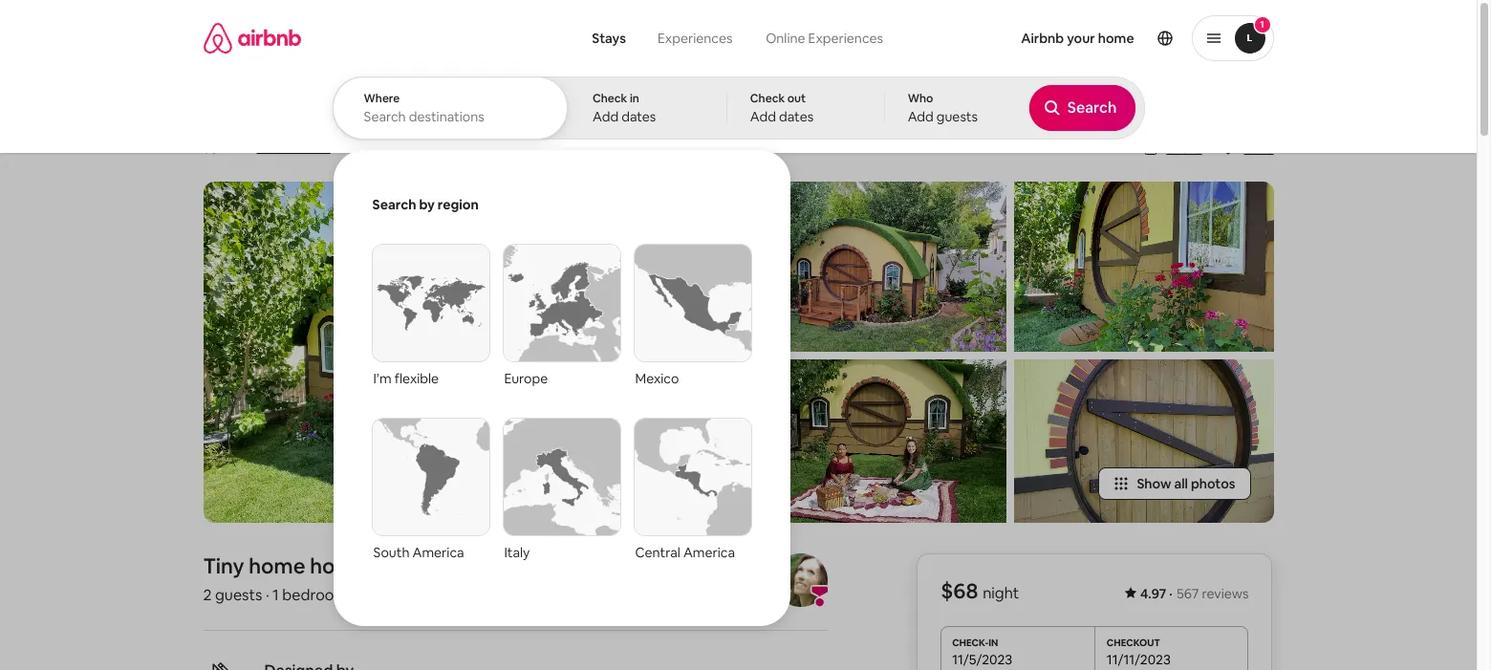 Task type: describe. For each thing, give the bounding box(es) containing it.
567 reviews button
[[257, 138, 331, 157]]

cedar city, utah, united states button
[[449, 136, 644, 159]]

what can we help you find? tab list
[[577, 19, 749, 57]]

online experiences
[[766, 30, 884, 47]]

hobbit cottage
[[203, 98, 388, 130]]

none search field containing stays
[[332, 0, 1145, 626]]

out
[[788, 91, 806, 106]]

1 vertical spatial 567
[[1177, 585, 1199, 602]]

central
[[635, 544, 681, 561]]

europe
[[504, 370, 548, 387]]

flexible
[[395, 370, 439, 387]]

check in add dates
[[593, 91, 656, 125]]

dates for check out add dates
[[779, 108, 814, 125]]

tab panel containing add dates
[[332, 76, 1145, 626]]

1 vertical spatial 4.97 · 567 reviews
[[1141, 585, 1249, 602]]

i'm
[[373, 370, 392, 387]]

tiny
[[203, 552, 244, 579]]

airbnb your home
[[1021, 30, 1134, 47]]

south
[[373, 544, 410, 561]]

0 horizontal spatial 4.97
[[220, 139, 247, 156]]

states
[[604, 139, 644, 156]]

· down hobbit
[[249, 139, 253, 156]]

in
[[630, 91, 639, 106]]

online experiences link
[[749, 19, 900, 57]]

where
[[364, 91, 400, 106]]

share
[[1167, 140, 1202, 157]]

experiences button
[[641, 19, 749, 57]]

profile element
[[930, 0, 1274, 76]]

your
[[1067, 30, 1096, 47]]

Where field
[[364, 108, 538, 125]]

1 inside tiny home hosted by tyra 2 guests · 1 bedroom
[[273, 585, 279, 605]]

south america
[[373, 544, 464, 561]]

· cedar city, utah, united states
[[438, 139, 644, 159]]

all
[[1175, 475, 1188, 492]]

11/5/2023
[[952, 651, 1013, 668]]

show all photos
[[1137, 475, 1236, 492]]

hobbit cottage image 5 image
[[1014, 360, 1274, 523]]

home inside tiny home hosted by tyra 2 guests · 1 bedroom
[[249, 552, 306, 579]]

hobbit cottage image 3 image
[[746, 360, 1006, 523]]

photos
[[1191, 475, 1236, 492]]

airbnb your home link
[[1010, 18, 1146, 58]]

italy
[[504, 544, 530, 561]]

united
[[559, 139, 601, 156]]

experiences inside 'button'
[[658, 30, 733, 47]]

who add guests
[[908, 91, 978, 125]]

2 experiences from the left
[[809, 30, 884, 47]]

who
[[908, 91, 934, 106]]

· left the cedar on the top of the page
[[438, 139, 441, 159]]

online
[[766, 30, 806, 47]]

share button
[[1136, 132, 1210, 164]]

stays
[[592, 30, 626, 47]]

save
[[1244, 140, 1274, 157]]

1 button
[[1192, 15, 1274, 61]]

1 inside dropdown button
[[1260, 18, 1265, 31]]

0 vertical spatial reviews
[[282, 139, 331, 156]]

city,
[[491, 139, 519, 156]]

tiny home hosted by tyra 2 guests · 1 bedroom
[[203, 552, 456, 605]]

$68 night
[[941, 577, 1019, 604]]

hosted
[[310, 552, 380, 579]]

i'm flexible
[[373, 370, 439, 387]]



Task type: vqa. For each thing, say whether or not it's contained in the screenshot.
THE ONLINE EXPERIENCES
yes



Task type: locate. For each thing, give the bounding box(es) containing it.
1 horizontal spatial reviews
[[1202, 585, 1249, 602]]

· up 11/11/2023
[[1170, 585, 1173, 602]]

america for central america
[[684, 544, 735, 561]]

america right south
[[413, 544, 464, 561]]

·
[[249, 139, 253, 156], [338, 139, 342, 159], [438, 139, 441, 159], [266, 585, 269, 605], [1170, 585, 1173, 602]]

· inside tiny home hosted by tyra 2 guests · 1 bedroom
[[266, 585, 269, 605]]

mexico
[[635, 370, 679, 387]]

4.97
[[220, 139, 247, 156], [1141, 585, 1167, 602]]

save button
[[1214, 132, 1282, 164]]

4.97 · 567 reviews down hobbit cottage in the left of the page
[[220, 139, 331, 156]]

night
[[983, 583, 1019, 603]]

guests
[[937, 108, 978, 125], [215, 585, 262, 605]]

check for check in add dates
[[593, 91, 628, 106]]

america for south america
[[413, 544, 464, 561]]

0 horizontal spatial 4.97 · 567 reviews
[[220, 139, 331, 156]]

hobbit cottage image 4 image
[[1014, 182, 1274, 352]]

1 horizontal spatial america
[[684, 544, 735, 561]]

america right central
[[684, 544, 735, 561]]

0 horizontal spatial guests
[[215, 585, 262, 605]]

show
[[1137, 475, 1172, 492]]

None search field
[[332, 0, 1145, 626]]

0 horizontal spatial home
[[249, 552, 306, 579]]

bedroom
[[282, 585, 348, 605]]

2 add from the left
[[750, 108, 776, 125]]

1 horizontal spatial guests
[[937, 108, 978, 125]]

1 horizontal spatial 1
[[1260, 18, 1265, 31]]

home right your
[[1098, 30, 1134, 47]]

2
[[203, 585, 212, 605]]

dates for check in add dates
[[622, 108, 656, 125]]

experiences
[[658, 30, 733, 47], [809, 30, 884, 47]]

central america
[[635, 544, 735, 561]]

0 vertical spatial guests
[[937, 108, 978, 125]]

1 horizontal spatial add
[[750, 108, 776, 125]]

1 horizontal spatial home
[[1098, 30, 1134, 47]]

utah,
[[522, 139, 556, 156]]

check inside check out add dates
[[750, 91, 785, 106]]

experiences right online
[[809, 30, 884, 47]]

dates inside check in add dates
[[622, 108, 656, 125]]

dates down in
[[622, 108, 656, 125]]

4.97 · 567 reviews up 11/11/2023
[[1141, 585, 1249, 602]]

0 vertical spatial 567
[[257, 139, 280, 156]]

add down who
[[908, 108, 934, 125]]

add up the states at the top left of page
[[593, 108, 619, 125]]

1 vertical spatial 1
[[273, 585, 279, 605]]

check left out
[[750, 91, 785, 106]]

1 dates from the left
[[622, 108, 656, 125]]

by tyra
[[384, 552, 456, 579]]

1 add from the left
[[593, 108, 619, 125]]

hobbit cottage image 2 image
[[746, 182, 1006, 352]]

0 horizontal spatial add
[[593, 108, 619, 125]]

add
[[593, 108, 619, 125], [750, 108, 776, 125], [908, 108, 934, 125]]

1 vertical spatial reviews
[[1202, 585, 1249, 602]]

airbnb
[[1021, 30, 1064, 47]]

add inside the who add guests
[[908, 108, 934, 125]]

0 horizontal spatial reviews
[[282, 139, 331, 156]]

2 america from the left
[[684, 544, 735, 561]]

reviews
[[282, 139, 331, 156], [1202, 585, 1249, 602]]

1 horizontal spatial 4.97 · 567 reviews
[[1141, 585, 1249, 602]]

1 horizontal spatial 4.97
[[1141, 585, 1167, 602]]

dates inside check out add dates
[[779, 108, 814, 125]]

cedar
[[449, 139, 488, 156]]

$68
[[941, 577, 979, 604]]

add inside check in add dates
[[593, 108, 619, 125]]

567
[[257, 139, 280, 156], [1177, 585, 1199, 602]]

tyra is a superhost. learn more about tyra. image
[[774, 553, 828, 607], [774, 553, 828, 607]]

2 horizontal spatial add
[[908, 108, 934, 125]]

0 horizontal spatial america
[[413, 544, 464, 561]]

superhost
[[367, 139, 430, 156]]

1 check from the left
[[593, 91, 628, 106]]

check inside check in add dates
[[593, 91, 628, 106]]

show all photos button
[[1099, 467, 1251, 500]]

hobbit cottage image 1 image
[[203, 182, 739, 523]]

1 horizontal spatial check
[[750, 91, 785, 106]]

4.97 up 11/11/2023
[[1141, 585, 1167, 602]]

󰀃
[[350, 138, 357, 156]]

search
[[372, 196, 416, 213]]

0 horizontal spatial experiences
[[658, 30, 733, 47]]

add down online
[[750, 108, 776, 125]]

0 horizontal spatial 1
[[273, 585, 279, 605]]

home
[[1098, 30, 1134, 47], [249, 552, 306, 579]]

1 experiences from the left
[[658, 30, 733, 47]]

1 vertical spatial guests
[[215, 585, 262, 605]]

1 vertical spatial 4.97
[[1141, 585, 1167, 602]]

check out add dates
[[750, 91, 814, 125]]

cottage
[[290, 98, 388, 130]]

dates
[[622, 108, 656, 125], [779, 108, 814, 125]]

4.97 down hobbit
[[220, 139, 247, 156]]

by
[[419, 196, 435, 213]]

stays button
[[577, 19, 641, 57]]

2 dates from the left
[[779, 108, 814, 125]]

1 horizontal spatial experiences
[[809, 30, 884, 47]]

1 vertical spatial home
[[249, 552, 306, 579]]

home inside profile element
[[1098, 30, 1134, 47]]

hobbit
[[203, 98, 285, 130]]

0 horizontal spatial dates
[[622, 108, 656, 125]]

0 vertical spatial 4.97 · 567 reviews
[[220, 139, 331, 156]]

experiences right stays
[[658, 30, 733, 47]]

0 vertical spatial 4.97
[[220, 139, 247, 156]]

· left 󰀃
[[338, 139, 342, 159]]

guests inside tiny home hosted by tyra 2 guests · 1 bedroom
[[215, 585, 262, 605]]

region
[[438, 196, 479, 213]]

1
[[1260, 18, 1265, 31], [273, 585, 279, 605]]

add for check in add dates
[[593, 108, 619, 125]]

3 add from the left
[[908, 108, 934, 125]]

11/11/2023
[[1107, 651, 1171, 668]]

1 america from the left
[[413, 544, 464, 561]]

check left in
[[593, 91, 628, 106]]

2 check from the left
[[750, 91, 785, 106]]

4.97 · 567 reviews
[[220, 139, 331, 156], [1141, 585, 1249, 602]]

add inside check out add dates
[[750, 108, 776, 125]]

0 vertical spatial 1
[[1260, 18, 1265, 31]]

0 horizontal spatial check
[[593, 91, 628, 106]]

check for check out add dates
[[750, 91, 785, 106]]

check
[[593, 91, 628, 106], [750, 91, 785, 106]]

america
[[413, 544, 464, 561], [684, 544, 735, 561]]

home up bedroom
[[249, 552, 306, 579]]

1 horizontal spatial 567
[[1177, 585, 1199, 602]]

0 horizontal spatial 567
[[257, 139, 280, 156]]

dates down out
[[779, 108, 814, 125]]

search by region
[[372, 196, 479, 213]]

· left bedroom
[[266, 585, 269, 605]]

tab panel
[[332, 76, 1145, 626]]

1 horizontal spatial dates
[[779, 108, 814, 125]]

add for check out add dates
[[750, 108, 776, 125]]

0 vertical spatial home
[[1098, 30, 1134, 47]]

guests inside the who add guests
[[937, 108, 978, 125]]



